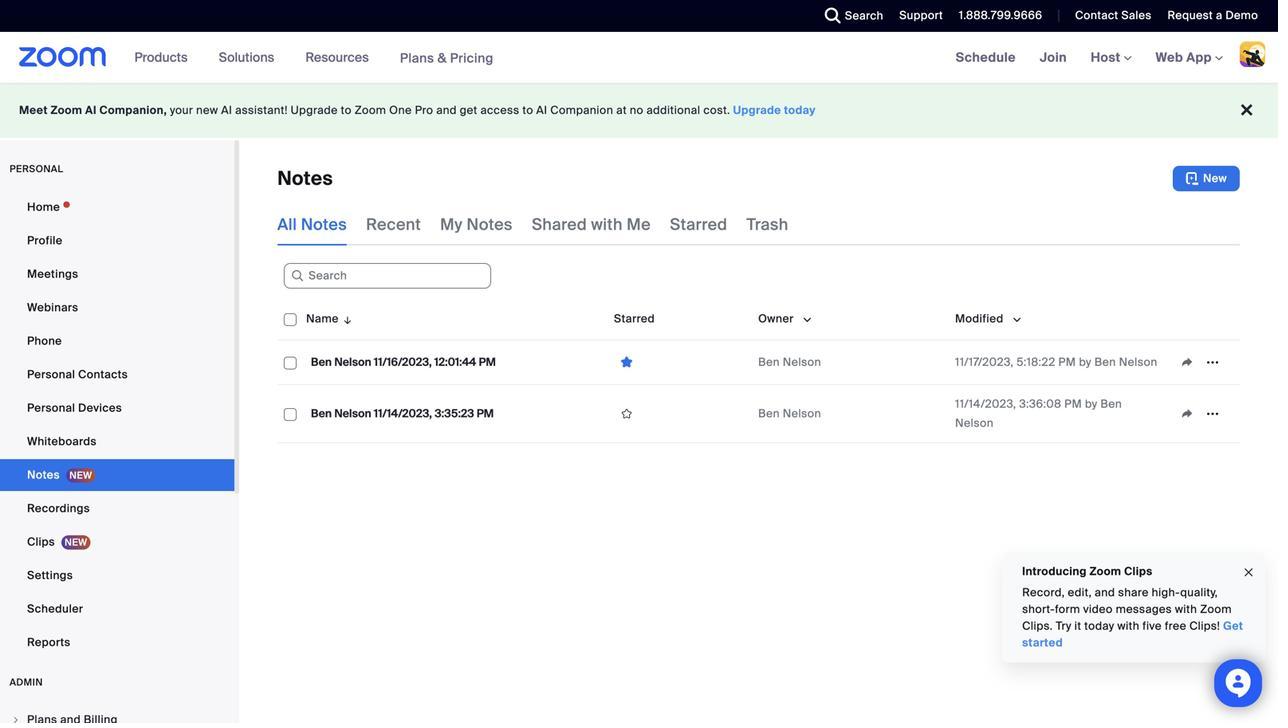 Task type: locate. For each thing, give the bounding box(es) containing it.
1 horizontal spatial today
[[1085, 619, 1115, 634]]

reports
[[27, 635, 71, 650]]

share
[[1118, 585, 1149, 600]]

introducing
[[1022, 564, 1087, 579]]

1 vertical spatial by
[[1085, 397, 1098, 412]]

meetings navigation
[[944, 32, 1278, 84]]

upgrade right cost.
[[733, 103, 781, 118]]

2 horizontal spatial with
[[1175, 602, 1197, 617]]

new
[[196, 103, 218, 118]]

with
[[591, 215, 623, 235], [1175, 602, 1197, 617], [1118, 619, 1140, 634]]

1 horizontal spatial upgrade
[[733, 103, 781, 118]]

upgrade down product information navigation
[[291, 103, 338, 118]]

zoom up clips!
[[1200, 602, 1232, 617]]

1 vertical spatial with
[[1175, 602, 1197, 617]]

2 personal from the top
[[27, 401, 75, 416]]

companion,
[[99, 103, 167, 118]]

zoom inside record, edit, and share high-quality, short-form video messages with zoom clips. try it today with five free clips!
[[1200, 602, 1232, 617]]

notes right my
[[467, 215, 513, 235]]

access
[[481, 103, 520, 118]]

personal for personal contacts
[[27, 367, 75, 382]]

12:01:44
[[434, 355, 476, 370]]

products
[[134, 49, 188, 66]]

by inside '11/14/2023, 3:36:08 pm by ben nelson'
[[1085, 397, 1098, 412]]

pro
[[415, 103, 433, 118]]

nelson inside '11/14/2023, 3:36:08 pm by ben nelson'
[[955, 416, 994, 431]]

profile link
[[0, 225, 234, 257]]

0 horizontal spatial clips
[[27, 535, 55, 549]]

pm inside '11/14/2023, 3:36:08 pm by ben nelson'
[[1065, 397, 1082, 412]]

ben nelson 11/14/2023, 3:35:23 pm unstarred image
[[614, 407, 640, 421]]

0 horizontal spatial with
[[591, 215, 623, 235]]

ben
[[311, 355, 332, 370], [758, 355, 780, 370], [1095, 355, 1116, 370], [1101, 397, 1122, 412], [311, 406, 332, 421], [758, 406, 780, 421]]

ai left 'companion'
[[536, 103, 548, 118]]

clips up share
[[1124, 564, 1153, 579]]

it
[[1075, 619, 1082, 634]]

1 vertical spatial starred
[[614, 311, 655, 326]]

0 horizontal spatial 11/14/2023,
[[374, 406, 432, 421]]

clips inside personal menu menu
[[27, 535, 55, 549]]

and left get
[[436, 103, 457, 118]]

settings link
[[0, 560, 234, 592]]

meet zoom ai companion, footer
[[0, 83, 1278, 138]]

application
[[278, 298, 1240, 443], [1175, 351, 1234, 374], [1175, 402, 1234, 426]]

1 vertical spatial today
[[1085, 619, 1115, 634]]

clips.
[[1022, 619, 1053, 634]]

1 vertical spatial ben nelson
[[758, 406, 821, 421]]

0 horizontal spatial ai
[[85, 103, 97, 118]]

zoom up edit,
[[1090, 564, 1122, 579]]

11/14/2023, down "ben nelson 11/16/2023, 12:01:44 pm" button
[[374, 406, 432, 421]]

companion
[[551, 103, 613, 118]]

1 ben nelson from the top
[[758, 355, 821, 370]]

personal contacts link
[[0, 359, 234, 391]]

recordings link
[[0, 493, 234, 525]]

0 horizontal spatial upgrade
[[291, 103, 338, 118]]

phone
[[27, 334, 62, 349]]

share image down more options for ben nelson 11/16/2023, 12:01:44 pm image
[[1175, 407, 1200, 421]]

menu item
[[0, 705, 234, 723]]

pm right 5:18:22
[[1059, 355, 1076, 370]]

upgrade
[[291, 103, 338, 118], [733, 103, 781, 118]]

and up video
[[1095, 585, 1115, 600]]

clips up settings
[[27, 535, 55, 549]]

0 vertical spatial ben nelson
[[758, 355, 821, 370]]

support link
[[888, 0, 947, 32], [900, 8, 943, 23]]

ben nelson
[[758, 355, 821, 370], [758, 406, 821, 421]]

2 ben nelson from the top
[[758, 406, 821, 421]]

contact
[[1075, 8, 1119, 23]]

1 vertical spatial share image
[[1175, 407, 1200, 421]]

with up free
[[1175, 602, 1197, 617]]

1 ai from the left
[[85, 103, 97, 118]]

at
[[616, 103, 627, 118]]

0 vertical spatial clips
[[27, 535, 55, 549]]

11/17/2023, 5:18:22 pm by ben nelson
[[955, 355, 1158, 370]]

messages
[[1116, 602, 1172, 617]]

by right 3:36:08
[[1085, 397, 1098, 412]]

pm right 3:36:08
[[1065, 397, 1082, 412]]

a
[[1216, 8, 1223, 23]]

1 personal from the top
[[27, 367, 75, 382]]

plans
[[400, 50, 434, 66]]

1 vertical spatial personal
[[27, 401, 75, 416]]

to down resources dropdown button
[[341, 103, 352, 118]]

11/17/2023,
[[955, 355, 1014, 370]]

my notes
[[440, 215, 513, 235]]

plans & pricing link
[[400, 50, 494, 66], [400, 50, 494, 66]]

to right access at the top left
[[523, 103, 533, 118]]

personal down phone
[[27, 367, 75, 382]]

share image
[[1175, 355, 1200, 370], [1175, 407, 1200, 421]]

11/14/2023, down 11/17/2023,
[[955, 397, 1017, 412]]

more options for ben nelson 11/14/2023, 3:35:23 pm image
[[1200, 407, 1226, 421]]

scheduler link
[[0, 593, 234, 625]]

zoom
[[51, 103, 82, 118], [355, 103, 386, 118], [1090, 564, 1122, 579], [1200, 602, 1232, 617]]

0 vertical spatial starred
[[670, 215, 728, 235]]

by right 5:18:22
[[1079, 355, 1092, 370]]

1 vertical spatial clips
[[1124, 564, 1153, 579]]

share image up more options for ben nelson 11/14/2023, 3:35:23 pm image at the bottom
[[1175, 355, 1200, 370]]

ben nelson 11/16/2023, 12:01:44 pm starred image
[[614, 355, 640, 370]]

11/16/2023,
[[374, 355, 432, 370]]

0 vertical spatial by
[[1079, 355, 1092, 370]]

0 vertical spatial and
[[436, 103, 457, 118]]

zoom left one
[[355, 103, 386, 118]]

demo
[[1226, 8, 1259, 23]]

clips
[[27, 535, 55, 549], [1124, 564, 1153, 579]]

0 vertical spatial personal
[[27, 367, 75, 382]]

banner
[[0, 32, 1278, 84]]

personal devices
[[27, 401, 122, 416]]

contact sales link
[[1063, 0, 1156, 32], [1075, 8, 1152, 23]]

upgrade today link
[[733, 103, 816, 118]]

record,
[[1022, 585, 1065, 600]]

schedule link
[[944, 32, 1028, 83]]

pm
[[479, 355, 496, 370], [1059, 355, 1076, 370], [1065, 397, 1082, 412], [477, 406, 494, 421]]

host button
[[1091, 49, 1132, 66]]

2 horizontal spatial ai
[[536, 103, 548, 118]]

by
[[1079, 355, 1092, 370], [1085, 397, 1098, 412]]

schedule
[[956, 49, 1016, 66]]

ben nelson for 11/14/2023,
[[758, 406, 821, 421]]

ai
[[85, 103, 97, 118], [221, 103, 232, 118], [536, 103, 548, 118]]

request
[[1168, 8, 1213, 23]]

nelson
[[334, 355, 371, 370], [783, 355, 821, 370], [1119, 355, 1158, 370], [334, 406, 371, 421], [783, 406, 821, 421], [955, 416, 994, 431]]

starred inside application
[[614, 311, 655, 326]]

ai left companion,
[[85, 103, 97, 118]]

record, edit, and share high-quality, short-form video messages with zoom clips. try it today with five free clips!
[[1022, 585, 1232, 634]]

starred
[[670, 215, 728, 235], [614, 311, 655, 326]]

1 vertical spatial and
[[1095, 585, 1115, 600]]

1 horizontal spatial ai
[[221, 103, 232, 118]]

plans & pricing
[[400, 50, 494, 66]]

1 upgrade from the left
[[291, 103, 338, 118]]

and
[[436, 103, 457, 118], [1095, 585, 1115, 600]]

1 horizontal spatial with
[[1118, 619, 1140, 634]]

your
[[170, 103, 193, 118]]

1 horizontal spatial to
[[523, 103, 533, 118]]

notes up recordings
[[27, 468, 60, 483]]

11/14/2023, inside button
[[374, 406, 432, 421]]

scheduler
[[27, 602, 83, 616]]

get
[[460, 103, 478, 118]]

pm right 12:01:44
[[479, 355, 496, 370]]

name
[[306, 311, 339, 326]]

0 vertical spatial today
[[784, 103, 816, 118]]

1 horizontal spatial 11/14/2023,
[[955, 397, 1017, 412]]

starred right me
[[670, 215, 728, 235]]

0 vertical spatial share image
[[1175, 355, 1200, 370]]

application for 11/17/2023, 5:18:22 pm by ben nelson
[[1175, 351, 1234, 374]]

personal up whiteboards on the left of page
[[27, 401, 75, 416]]

contacts
[[78, 367, 128, 382]]

zoom right "meet" on the left top of the page
[[51, 103, 82, 118]]

with down messages
[[1118, 619, 1140, 634]]

starred up the ben nelson 11/16/2023, 12:01:44 pm starred icon
[[614, 311, 655, 326]]

reports link
[[0, 627, 234, 659]]

0 horizontal spatial today
[[784, 103, 816, 118]]

starred inside tabs of all notes page tab list
[[670, 215, 728, 235]]

2 vertical spatial with
[[1118, 619, 1140, 634]]

1 share image from the top
[[1175, 355, 1200, 370]]

clips link
[[0, 526, 234, 558]]

1 horizontal spatial and
[[1095, 585, 1115, 600]]

ai right new
[[221, 103, 232, 118]]

personal for personal devices
[[27, 401, 75, 416]]

0 horizontal spatial starred
[[614, 311, 655, 326]]

all
[[278, 215, 297, 235]]

app
[[1187, 49, 1212, 66]]

personal inside 'personal contacts' link
[[27, 367, 75, 382]]

0 vertical spatial with
[[591, 215, 623, 235]]

with left me
[[591, 215, 623, 235]]

personal inside personal devices link
[[27, 401, 75, 416]]

0 horizontal spatial to
[[341, 103, 352, 118]]

11/14/2023,
[[955, 397, 1017, 412], [374, 406, 432, 421]]

solutions button
[[219, 32, 282, 83]]

search button
[[813, 0, 888, 32]]

0 horizontal spatial and
[[436, 103, 457, 118]]

admin
[[10, 676, 43, 689]]

1 horizontal spatial starred
[[670, 215, 728, 235]]

notes
[[278, 166, 333, 191], [301, 215, 347, 235], [467, 215, 513, 235], [27, 468, 60, 483]]

pricing
[[450, 50, 494, 66]]

2 share image from the top
[[1175, 407, 1200, 421]]



Task type: describe. For each thing, give the bounding box(es) containing it.
web
[[1156, 49, 1184, 66]]

solutions
[[219, 49, 274, 66]]

me
[[627, 215, 651, 235]]

get started link
[[1022, 619, 1244, 650]]

web app
[[1156, 49, 1212, 66]]

resources button
[[306, 32, 376, 83]]

home link
[[0, 191, 234, 223]]

personal
[[10, 163, 63, 175]]

video
[[1083, 602, 1113, 617]]

meet zoom ai companion, your new ai assistant! upgrade to zoom one pro and get access to ai companion at no additional cost. upgrade today
[[19, 103, 816, 118]]

notes link
[[0, 459, 234, 491]]

no
[[630, 103, 644, 118]]

new
[[1203, 171, 1227, 186]]

share image for 11/17/2023, 5:18:22 pm by ben nelson
[[1175, 355, 1200, 370]]

and inside record, edit, and share high-quality, short-form video messages with zoom clips. try it today with five free clips!
[[1095, 585, 1115, 600]]

owner
[[758, 311, 794, 326]]

2 upgrade from the left
[[733, 103, 781, 118]]

ben nelson 11/14/2023, 3:35:23 pm
[[311, 406, 494, 421]]

ben inside '11/14/2023, 3:36:08 pm by ben nelson'
[[1101, 397, 1122, 412]]

personal menu menu
[[0, 191, 234, 660]]

with inside tabs of all notes page tab list
[[591, 215, 623, 235]]

webinars link
[[0, 292, 234, 324]]

1.888.799.9666 button up schedule link
[[959, 8, 1043, 23]]

5:18:22
[[1017, 355, 1056, 370]]

get started
[[1022, 619, 1244, 650]]

profile
[[27, 233, 63, 248]]

ben inside ben nelson 11/14/2023, 3:35:23 pm button
[[311, 406, 332, 421]]

1 to from the left
[[341, 103, 352, 118]]

short-
[[1022, 602, 1055, 617]]

assistant!
[[235, 103, 288, 118]]

3:35:23
[[435, 406, 474, 421]]

get
[[1223, 619, 1244, 634]]

application for 11/14/2023, 3:36:08 pm by ben nelson
[[1175, 402, 1234, 426]]

sales
[[1122, 8, 1152, 23]]

support
[[900, 8, 943, 23]]

notes up all notes
[[278, 166, 333, 191]]

arrow down image
[[339, 309, 354, 329]]

ben nelson 11/16/2023, 12:01:44 pm
[[311, 355, 496, 370]]

web app button
[[1156, 49, 1223, 66]]

whiteboards link
[[0, 426, 234, 458]]

one
[[389, 103, 412, 118]]

meetings
[[27, 267, 78, 282]]

join link
[[1028, 32, 1079, 83]]

by for 3:36:08
[[1085, 397, 1098, 412]]

banner containing products
[[0, 32, 1278, 84]]

11/14/2023, inside '11/14/2023, 3:36:08 pm by ben nelson'
[[955, 397, 1017, 412]]

try
[[1056, 619, 1072, 634]]

right image
[[11, 715, 21, 723]]

my
[[440, 215, 463, 235]]

11/14/2023, 3:36:08 pm by ben nelson
[[955, 397, 1122, 431]]

share image for 11/14/2023, 3:36:08 pm by ben nelson
[[1175, 407, 1200, 421]]

ben inside "ben nelson 11/16/2023, 12:01:44 pm" button
[[311, 355, 332, 370]]

resources
[[306, 49, 369, 66]]

zoom logo image
[[19, 47, 107, 67]]

settings
[[27, 568, 73, 583]]

home
[[27, 200, 60, 215]]

request a demo
[[1168, 8, 1259, 23]]

3:36:08
[[1020, 397, 1062, 412]]

recent
[[366, 215, 421, 235]]

profile picture image
[[1240, 41, 1266, 67]]

edit,
[[1068, 585, 1092, 600]]

additional
[[647, 103, 701, 118]]

introducing zoom clips
[[1022, 564, 1153, 579]]

quality,
[[1181, 585, 1218, 600]]

today inside record, edit, and share high-quality, short-form video messages with zoom clips. try it today with five free clips!
[[1085, 619, 1115, 634]]

free
[[1165, 619, 1187, 634]]

shared
[[532, 215, 587, 235]]

modified
[[955, 311, 1004, 326]]

devices
[[78, 401, 122, 416]]

by for 5:18:22
[[1079, 355, 1092, 370]]

notes inside personal menu menu
[[27, 468, 60, 483]]

meet
[[19, 103, 48, 118]]

whiteboards
[[27, 434, 97, 449]]

cost.
[[704, 103, 730, 118]]

pm right '3:35:23'
[[477, 406, 494, 421]]

ben nelson for 11/17/2023,
[[758, 355, 821, 370]]

notes right "all"
[[301, 215, 347, 235]]

ben nelson 11/14/2023, 3:35:23 pm button
[[306, 404, 499, 424]]

1.888.799.9666 button up schedule
[[947, 0, 1047, 32]]

recordings
[[27, 501, 90, 516]]

search
[[845, 8, 884, 23]]

meetings link
[[0, 258, 234, 290]]

product information navigation
[[123, 32, 506, 84]]

2 to from the left
[[523, 103, 533, 118]]

nelson inside "ben nelson 11/16/2023, 12:01:44 pm" button
[[334, 355, 371, 370]]

five
[[1143, 619, 1162, 634]]

Search text field
[[284, 263, 491, 289]]

3 ai from the left
[[536, 103, 548, 118]]

2 ai from the left
[[221, 103, 232, 118]]

today inside meet zoom ai companion, footer
[[784, 103, 816, 118]]

clips!
[[1190, 619, 1220, 634]]

webinars
[[27, 300, 78, 315]]

more options for ben nelson 11/16/2023, 12:01:44 pm image
[[1200, 355, 1226, 370]]

close image
[[1243, 564, 1255, 582]]

and inside meet zoom ai companion, footer
[[436, 103, 457, 118]]

host
[[1091, 49, 1124, 66]]

1 horizontal spatial clips
[[1124, 564, 1153, 579]]

personal devices link
[[0, 392, 234, 424]]

&
[[438, 50, 447, 66]]

form
[[1055, 602, 1080, 617]]

application containing name
[[278, 298, 1240, 443]]

trash
[[747, 215, 789, 235]]

join
[[1040, 49, 1067, 66]]

phone link
[[0, 325, 234, 357]]

tabs of all notes page tab list
[[278, 204, 789, 246]]

high-
[[1152, 585, 1181, 600]]

nelson inside ben nelson 11/14/2023, 3:35:23 pm button
[[334, 406, 371, 421]]



Task type: vqa. For each thing, say whether or not it's contained in the screenshot.
Meet
yes



